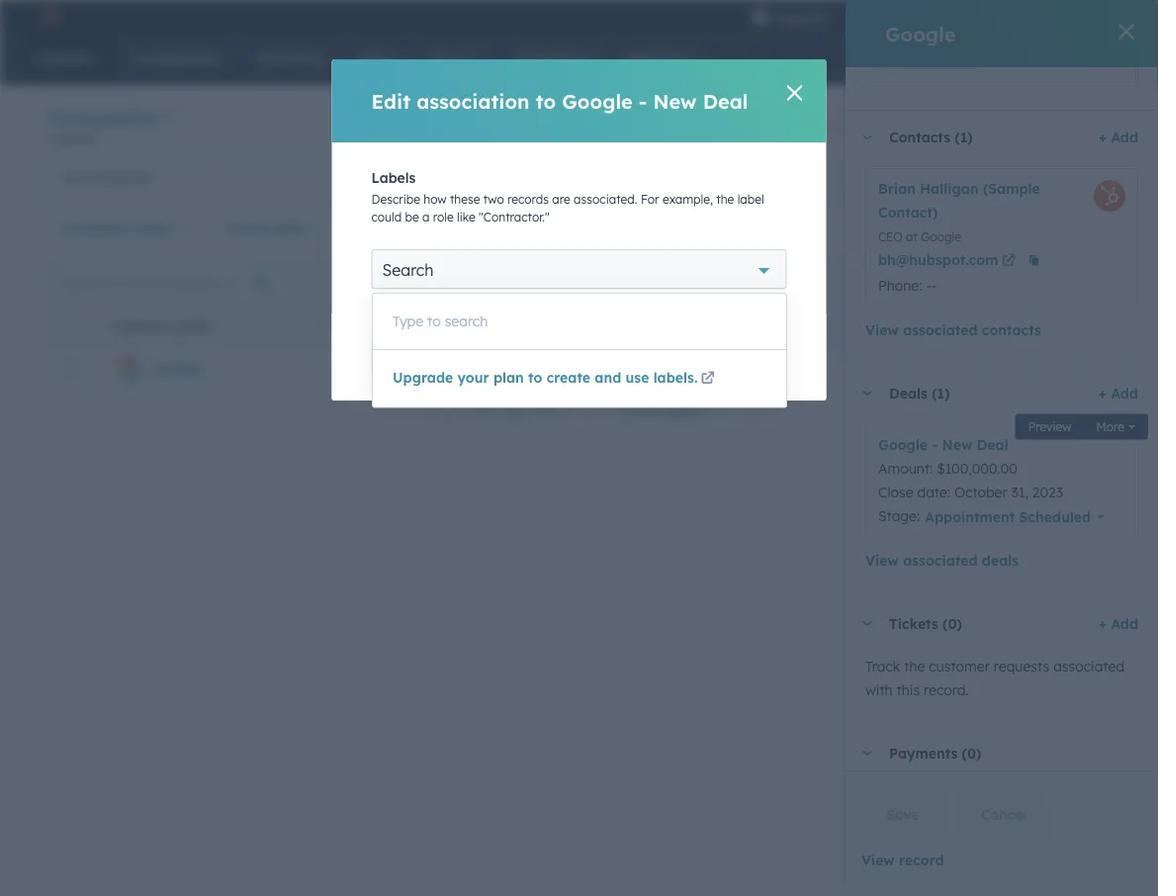 Task type: locate. For each thing, give the bounding box(es) containing it.
caret image inside payments (0) dropdown button
[[862, 751, 874, 756]]

link opens in a new window image
[[1002, 250, 1016, 273], [1002, 255, 1016, 269]]

1 inside companies banner
[[47, 131, 54, 146]]

0 vertical spatial + add button
[[1099, 126, 1139, 149]]

save button
[[862, 795, 945, 835]]

records
[[508, 191, 549, 206]]

marketplaces image
[[898, 9, 916, 27]]

at right ceo
[[906, 229, 918, 244]]

1 link opens in a new window image from the top
[[1002, 250, 1016, 273]]

0 horizontal spatial cancel button
[[483, 337, 579, 377]]

new up "example,"
[[654, 89, 697, 113]]

2 vertical spatial + add button
[[1099, 612, 1139, 636]]

2 vertical spatial caret image
[[862, 751, 874, 756]]

1 button
[[504, 396, 526, 421]]

0 vertical spatial company owner
[[60, 220, 174, 237]]

contacts
[[982, 321, 1042, 338]]

1 vertical spatial deal
[[977, 436, 1009, 453]]

cancel up the upgrade your plan to create and use labels.
[[508, 348, 554, 366]]

are
[[552, 191, 571, 206]]

next button
[[526, 396, 608, 422]]

caret image left contacts
[[862, 135, 874, 140]]

0 vertical spatial associated
[[903, 321, 978, 338]]

bh@hubspot.com
[[879, 251, 999, 269]]

all
[[1038, 168, 1055, 186], [63, 169, 79, 186]]

caret image
[[862, 135, 874, 140], [862, 621, 874, 626], [862, 751, 874, 756]]

view up --
[[866, 321, 899, 338]]

record for 1 record
[[58, 131, 96, 146]]

2 vertical spatial associated
[[1054, 657, 1125, 675]]

associated.
[[574, 191, 638, 206]]

owner up update
[[427, 319, 473, 334]]

1 horizontal spatial all
[[1038, 168, 1055, 186]]

0 horizontal spatial (1)
[[932, 385, 950, 402]]

1 vertical spatial + add button
[[1099, 381, 1139, 405]]

1 horizontal spatial cancel
[[981, 806, 1027, 824]]

payments (0) button
[[846, 727, 1131, 780]]

1 all from the left
[[1038, 168, 1055, 186]]

2 + add from the top
[[1099, 384, 1139, 402]]

new up $100,000.00
[[942, 436, 973, 453]]

1 vertical spatial to
[[428, 313, 441, 330]]

0 horizontal spatial cancel
[[508, 348, 554, 366]]

0 horizontal spatial date
[[275, 220, 307, 237]]

1 horizontal spatial date
[[448, 220, 480, 237]]

0 horizontal spatial record
[[58, 131, 96, 146]]

1 horizontal spatial close image
[[1119, 24, 1135, 40]]

0 vertical spatial (1)
[[955, 129, 973, 146]]

link opens in a new window image
[[701, 368, 715, 391], [701, 372, 715, 386]]

all inside button
[[63, 169, 79, 186]]

deals (1)
[[889, 385, 950, 402]]

data
[[699, 118, 733, 136]]

view
[[866, 321, 899, 338], [866, 551, 899, 569], [862, 852, 895, 869]]

add for contacts (1)
[[1111, 129, 1139, 146]]

more
[[1097, 420, 1125, 435]]

lead status
[[531, 220, 612, 237]]

1 inside button
[[511, 400, 519, 417]]

view associated contacts
[[866, 321, 1042, 338]]

0 vertical spatial (0)
[[943, 615, 963, 632]]

1 vertical spatial close image
[[787, 85, 803, 101]]

1 horizontal spatial upgrade
[[773, 9, 829, 26]]

save
[[886, 806, 920, 824]]

caret image for payments (0)
[[862, 751, 874, 756]]

companies banner
[[47, 101, 1111, 157]]

1 + add button from the top
[[1099, 126, 1139, 149]]

2 + add button from the top
[[1099, 381, 1139, 405]]

all left views
[[1038, 168, 1055, 186]]

+ add for deals (1)
[[1099, 384, 1139, 402]]

menu
[[738, 0, 1135, 32]]

company owner down "companies"
[[60, 220, 174, 237]]

company
[[60, 220, 127, 237], [111, 319, 171, 334], [363, 319, 424, 334]]

close
[[879, 483, 914, 501]]

associated up "--" button
[[903, 321, 978, 338]]

0 horizontal spatial company owner
[[60, 220, 174, 237]]

+ for deals (1)
[[1099, 384, 1107, 402]]

view down stage:
[[866, 551, 899, 569]]

+ add button for tickets (0)
[[1099, 612, 1139, 636]]

1 + from the top
[[1099, 129, 1107, 146]]

1 vertical spatial the
[[904, 657, 925, 675]]

google - new deal link
[[879, 436, 1009, 453]]

0 vertical spatial cancel button
[[483, 337, 579, 377]]

2 link opens in a new window image from the top
[[701, 372, 715, 386]]

today at 8:38 am
[[612, 359, 724, 377]]

company owner
[[60, 220, 174, 237], [363, 319, 473, 334]]

labels
[[372, 169, 416, 186]]

(0) right payments
[[962, 745, 982, 762]]

to
[[536, 89, 556, 113], [428, 313, 441, 330], [528, 369, 543, 386]]

1 horizontal spatial new
[[942, 436, 973, 453]]

to right the plan
[[528, 369, 543, 386]]

date
[[275, 220, 307, 237], [448, 220, 480, 237]]

1 horizontal spatial the
[[904, 657, 925, 675]]

1 horizontal spatial (1)
[[955, 129, 973, 146]]

"contractor."
[[479, 209, 550, 224]]

1 vertical spatial record
[[899, 852, 944, 869]]

like
[[457, 209, 476, 224]]

0 vertical spatial cancel
[[508, 348, 554, 366]]

0 horizontal spatial the
[[717, 191, 734, 206]]

1 vertical spatial + add
[[1099, 384, 1139, 402]]

0 horizontal spatial 1
[[47, 131, 54, 146]]

1 down companies
[[47, 131, 54, 146]]

caret image left payments
[[862, 751, 874, 756]]

upgrade right the upgrade icon
[[773, 9, 829, 26]]

the up this
[[904, 657, 925, 675]]

company down all companies
[[60, 220, 127, 237]]

25 per page button
[[608, 389, 730, 428]]

the inside labels describe how these two records are associated. for example, the label could be a role like "contractor."
[[717, 191, 734, 206]]

import
[[916, 120, 956, 135]]

all down 1 record
[[63, 169, 79, 186]]

associated down appointment
[[903, 551, 978, 569]]

associated
[[903, 321, 978, 338], [903, 551, 978, 569], [1054, 657, 1125, 675]]

preview
[[1029, 420, 1072, 435]]

2 vertical spatial +
[[1099, 615, 1107, 632]]

1 vertical spatial at
[[655, 359, 669, 377]]

0 vertical spatial the
[[717, 191, 734, 206]]

page
[[668, 400, 703, 417]]

all views link
[[1025, 157, 1111, 197]]

1 down the plan
[[511, 400, 519, 417]]

(0) right tickets at the bottom of page
[[943, 615, 963, 632]]

+
[[1099, 129, 1107, 146], [1099, 384, 1107, 402], [1099, 615, 1107, 632]]

3 + add button from the top
[[1099, 612, 1139, 636]]

scheduled
[[1020, 508, 1091, 526]]

data quality button
[[665, 107, 789, 147]]

group
[[1016, 414, 1149, 440]]

upgrade image
[[752, 9, 770, 27]]

(1) up add view (2/5)
[[955, 129, 973, 146]]

2 vertical spatial to
[[528, 369, 543, 386]]

actions
[[817, 120, 859, 135]]

deal
[[703, 89, 748, 113], [977, 436, 1009, 453]]

(1)
[[955, 129, 973, 146], [932, 385, 950, 402]]

label
[[738, 191, 764, 206]]

company inside popup button
[[60, 220, 127, 237]]

2 menu item from the left
[[847, 0, 884, 32]]

1 horizontal spatial cancel button
[[956, 795, 1052, 835]]

deal up data
[[703, 89, 748, 113]]

1 vertical spatial new
[[942, 436, 973, 453]]

last activity date button
[[345, 209, 506, 248]]

close image
[[1119, 24, 1135, 40], [787, 85, 803, 101]]

date inside "popup button"
[[448, 220, 480, 237]]

lead status button
[[518, 209, 638, 248]]

appointment scheduled button
[[920, 507, 1110, 527]]

0 horizontal spatial at
[[655, 359, 669, 377]]

date down these
[[448, 220, 480, 237]]

all inside "link"
[[1038, 168, 1055, 186]]

2 vertical spatial + add
[[1099, 615, 1139, 632]]

funky town (funkytownclown1@gmail.com) button
[[340, 348, 683, 388]]

at for ceo
[[906, 229, 918, 244]]

brian halligan (sample contact) link
[[879, 180, 1040, 221]]

caret image inside the contacts (1) dropdown button
[[862, 135, 874, 140]]

1 horizontal spatial at
[[906, 229, 918, 244]]

(0) inside 'tickets (0)' dropdown button
[[943, 615, 963, 632]]

1 horizontal spatial company owner
[[363, 319, 473, 334]]

0 vertical spatial owner
[[131, 220, 174, 237]]

cancel for save
[[981, 806, 1027, 824]]

0 vertical spatial record
[[58, 131, 96, 146]]

0 horizontal spatial owner
[[131, 220, 174, 237]]

appointment scheduled
[[925, 508, 1091, 526]]

0 vertical spatial new
[[654, 89, 697, 113]]

0 vertical spatial +
[[1099, 129, 1107, 146]]

at left 8:38
[[655, 359, 669, 377]]

1 vertical spatial caret image
[[862, 621, 874, 626]]

0 vertical spatial upgrade
[[773, 9, 829, 26]]

caret image up "track"
[[862, 621, 874, 626]]

1 vertical spatial (1)
[[932, 385, 950, 402]]

1 record
[[47, 131, 96, 146]]

menu item
[[843, 0, 847, 32], [847, 0, 884, 32]]

0 vertical spatial at
[[906, 229, 918, 244]]

brian
[[879, 180, 916, 197]]

group containing preview
[[1016, 414, 1149, 440]]

caret image inside 'tickets (0)' dropdown button
[[862, 621, 874, 626]]

1 vertical spatial +
[[1099, 384, 1107, 402]]

1 horizontal spatial owner
[[427, 319, 473, 334]]

1 vertical spatial associated
[[903, 551, 978, 569]]

company owner button
[[47, 209, 200, 248]]

create date
[[225, 220, 307, 237]]

0 vertical spatial to
[[536, 89, 556, 113]]

view associated deals
[[866, 551, 1019, 569]]

pagination navigation
[[429, 396, 608, 422]]

marketplaces button
[[886, 0, 928, 32]]

2 date from the left
[[448, 220, 480, 237]]

upgrade down update
[[393, 369, 453, 386]]

owner
[[131, 220, 174, 237], [427, 319, 473, 334]]

+ add
[[1099, 129, 1139, 146], [1099, 384, 1139, 402], [1099, 615, 1139, 632]]

1 vertical spatial 1
[[511, 400, 519, 417]]

3 + add from the top
[[1099, 615, 1139, 632]]

halligan
[[920, 180, 979, 197]]

customer
[[929, 657, 990, 675]]

0 vertical spatial 1
[[47, 131, 54, 146]]

1 vertical spatial upgrade
[[393, 369, 453, 386]]

3 caret image from the top
[[862, 751, 874, 756]]

1 vertical spatial (0)
[[962, 745, 982, 762]]

all for all companies
[[63, 169, 79, 186]]

view down save button
[[862, 852, 895, 869]]

for
[[641, 191, 659, 206]]

1 vertical spatial view
[[866, 551, 899, 569]]

cancel down payments (0) dropdown button
[[981, 806, 1027, 824]]

1 vertical spatial cancel
[[981, 806, 1027, 824]]

record.
[[924, 681, 969, 698]]

search image
[[1117, 51, 1131, 65]]

funky
[[400, 359, 439, 377]]

2 vertical spatial view
[[862, 852, 895, 869]]

company left name
[[111, 319, 171, 334]]

owner up search name, phone, or domain search field
[[131, 220, 174, 237]]

all companies
[[63, 169, 154, 186]]

2 all from the left
[[63, 169, 79, 186]]

0 horizontal spatial all
[[63, 169, 79, 186]]

the left label
[[717, 191, 734, 206]]

1 horizontal spatial record
[[899, 852, 944, 869]]

view for view associated deals
[[866, 551, 899, 569]]

date right create
[[275, 220, 307, 237]]

(1) right the deals
[[932, 385, 950, 402]]

today
[[612, 359, 651, 377]]

2 + from the top
[[1099, 384, 1107, 402]]

record inside companies banner
[[58, 131, 96, 146]]

1 date from the left
[[275, 220, 307, 237]]

0 horizontal spatial upgrade
[[393, 369, 453, 386]]

close image up search image
[[1119, 24, 1135, 40]]

1 vertical spatial company owner
[[363, 319, 473, 334]]

0 vertical spatial close image
[[1119, 24, 1135, 40]]

1 vertical spatial owner
[[427, 319, 473, 334]]

labels describe how these two records are associated. for example, the label could be a role like "contractor."
[[372, 169, 764, 224]]

upgrade
[[773, 9, 829, 26], [393, 369, 453, 386]]

caret image for tickets (0)
[[862, 621, 874, 626]]

view record
[[862, 852, 944, 869]]

type to search
[[393, 313, 488, 330]]

1 + add from the top
[[1099, 129, 1139, 146]]

company up update
[[363, 319, 424, 334]]

company owner up update
[[363, 319, 473, 334]]

close image up quality at the right of page
[[787, 85, 803, 101]]

1 link opens in a new window image from the top
[[701, 368, 715, 391]]

example,
[[663, 191, 713, 206]]

record for view record
[[899, 852, 944, 869]]

data quality
[[699, 118, 788, 136]]

am
[[703, 359, 724, 377]]

deal up $100,000.00
[[977, 436, 1009, 453]]

0 vertical spatial caret image
[[862, 135, 874, 140]]

cancel button
[[483, 337, 579, 377], [956, 795, 1052, 835]]

3 + from the top
[[1099, 615, 1107, 632]]

association
[[417, 89, 530, 113]]

(1) for contacts (1)
[[955, 129, 973, 146]]

1 vertical spatial cancel button
[[956, 795, 1052, 835]]

use
[[626, 369, 649, 386]]

(0) inside payments (0) dropdown button
[[962, 745, 982, 762]]

record down save button
[[899, 852, 944, 869]]

prev
[[466, 400, 497, 417]]

and
[[595, 369, 622, 386]]

company name
[[111, 319, 210, 334]]

phone:
[[879, 276, 922, 294]]

to right type
[[428, 313, 441, 330]]

record down companies
[[58, 131, 96, 146]]

0 vertical spatial + add
[[1099, 129, 1139, 146]]

this
[[897, 681, 920, 698]]

-
[[639, 89, 647, 113], [926, 276, 932, 294], [932, 276, 937, 294], [859, 359, 865, 377], [865, 359, 870, 377], [932, 436, 938, 453]]

to inside upgrade your plan to create and use labels. link
[[528, 369, 543, 386]]

companies button
[[47, 103, 176, 132]]

associated inside track the customer requests associated with this record.
[[1054, 657, 1125, 675]]

amount:
[[879, 459, 933, 477]]

0 vertical spatial view
[[866, 321, 899, 338]]

google up the 'amount:'
[[879, 436, 928, 453]]

1 caret image from the top
[[862, 135, 874, 140]]

0 vertical spatial deal
[[703, 89, 748, 113]]

1 horizontal spatial 1
[[511, 400, 519, 417]]

to right association
[[536, 89, 556, 113]]

associated right requests
[[1054, 657, 1125, 675]]

2 caret image from the top
[[862, 621, 874, 626]]



Task type: describe. For each thing, give the bounding box(es) containing it.
date:
[[918, 483, 951, 501]]

$100,000.00
[[937, 459, 1018, 477]]

your
[[458, 369, 489, 386]]

add inside popup button
[[898, 168, 925, 186]]

add view (2/5)
[[898, 168, 1000, 186]]

press to sort. element
[[315, 318, 323, 335]]

25 per page
[[621, 400, 703, 417]]

1 for 1 record
[[47, 131, 54, 146]]

could
[[372, 209, 402, 224]]

per
[[641, 400, 664, 417]]

last activity date
[[358, 220, 480, 237]]

+ add for contacts (1)
[[1099, 129, 1139, 146]]

1 menu item from the left
[[843, 0, 847, 32]]

Search HubSpot search field
[[881, 42, 1123, 75]]

associated for deals
[[903, 551, 978, 569]]

payments
[[889, 745, 958, 762]]

hubspot link
[[24, 4, 74, 28]]

views
[[1060, 168, 1098, 186]]

ceo at google
[[879, 229, 962, 244]]

the inside track the customer requests associated with this record.
[[904, 657, 925, 675]]

all companies button
[[47, 157, 452, 197]]

google down name
[[153, 359, 202, 377]]

contacts (1) button
[[846, 111, 1091, 164]]

(1) for deals (1)
[[932, 385, 950, 402]]

tickets
[[889, 615, 939, 632]]

add for deals (1)
[[1111, 384, 1139, 402]]

phone number
[[858, 319, 957, 334]]

funky
[[1069, 7, 1103, 24]]

stage:
[[879, 507, 920, 524]]

+ for contacts (1)
[[1099, 129, 1107, 146]]

preview button
[[1016, 414, 1085, 440]]

google link
[[153, 359, 202, 377]]

owner inside popup button
[[131, 220, 174, 237]]

view for view associated contacts
[[866, 321, 899, 338]]

cancel button for save
[[956, 795, 1052, 835]]

8:38
[[673, 359, 699, 377]]

upgrade for upgrade
[[773, 9, 829, 26]]

google up associated. at the top
[[562, 89, 633, 113]]

tickets (0) button
[[846, 597, 1091, 650]]

cancel for update
[[508, 348, 554, 366]]

requests
[[994, 657, 1050, 675]]

google left settings icon
[[885, 21, 956, 46]]

(0) for tickets (0)
[[943, 615, 963, 632]]

0 horizontal spatial close image
[[787, 85, 803, 101]]

(funkytownclown1@gmail.com)
[[480, 359, 683, 377]]

funky town image
[[1048, 7, 1065, 25]]

add view (2/5) button
[[863, 157, 1025, 197]]

import button
[[899, 111, 973, 143]]

1 horizontal spatial deal
[[977, 436, 1009, 453]]

2 link opens in a new window image from the top
[[1002, 255, 1016, 269]]

create
[[547, 369, 591, 386]]

(0) for payments (0)
[[962, 745, 982, 762]]

0 horizontal spatial deal
[[703, 89, 748, 113]]

track the customer requests associated with this record.
[[866, 657, 1125, 698]]

view for view record
[[862, 852, 895, 869]]

add for tickets (0)
[[1111, 615, 1139, 632]]

lead
[[531, 220, 565, 237]]

(2/5)
[[966, 168, 1000, 186]]

number
[[904, 319, 957, 334]]

search
[[382, 260, 434, 280]]

activity
[[391, 220, 444, 237]]

all for all views
[[1038, 168, 1055, 186]]

search button
[[1107, 42, 1141, 75]]

edit
[[372, 89, 411, 113]]

settings image
[[973, 8, 991, 26]]

caret image for contacts (1)
[[862, 135, 874, 140]]

contact)
[[879, 204, 938, 221]]

Search name, phone, or domain search field
[[52, 265, 286, 300]]

+ for tickets (0)
[[1099, 615, 1107, 632]]

funky button
[[1036, 0, 1133, 32]]

labels.
[[654, 369, 698, 386]]

deals
[[982, 551, 1019, 569]]

phone
[[858, 319, 901, 334]]

contacts
[[889, 129, 951, 146]]

link opens in a new window image inside upgrade your plan to create and use labels. link
[[701, 372, 715, 386]]

1 for 1
[[511, 400, 519, 417]]

update
[[396, 348, 447, 366]]

0 horizontal spatial new
[[654, 89, 697, 113]]

october
[[955, 483, 1008, 501]]

caret image
[[862, 391, 874, 396]]

menu containing funky
[[738, 0, 1135, 32]]

help image
[[940, 9, 958, 27]]

create
[[225, 220, 271, 237]]

-- button
[[835, 348, 1082, 388]]

date inside popup button
[[275, 220, 307, 237]]

+ add for tickets (0)
[[1099, 615, 1139, 632]]

upgrade for upgrade your plan to create and use labels.
[[393, 369, 453, 386]]

at for today
[[655, 359, 669, 377]]

company owner inside popup button
[[60, 220, 174, 237]]

settings link
[[969, 5, 994, 26]]

actions button
[[801, 111, 887, 143]]

ceo
[[879, 229, 903, 244]]

last
[[358, 220, 387, 237]]

deals
[[889, 385, 928, 402]]

describe
[[372, 191, 420, 206]]

create date button
[[212, 209, 333, 248]]

phone: --
[[879, 276, 937, 294]]

tickets (0)
[[889, 615, 963, 632]]

hubspot image
[[36, 4, 59, 28]]

appointment
[[925, 508, 1015, 526]]

name
[[175, 319, 210, 334]]

cancel button for update
[[483, 337, 579, 377]]

next
[[532, 400, 565, 417]]

google - new deal
[[879, 436, 1009, 453]]

help button
[[932, 0, 966, 32]]

bh@hubspot.com link
[[879, 248, 1019, 273]]

google up bh@hubspot.com on the right of page
[[921, 229, 962, 244]]

search
[[445, 313, 488, 330]]

view
[[930, 168, 962, 186]]

all views
[[1038, 168, 1098, 186]]

funky town (funkytownclown1@gmail.com)
[[400, 359, 683, 377]]

associated for contacts
[[903, 321, 978, 338]]

+ add button for deals (1)
[[1099, 381, 1139, 405]]

be
[[405, 209, 419, 224]]

+ add button for contacts (1)
[[1099, 126, 1139, 149]]

contacts (1)
[[889, 129, 973, 146]]



Task type: vqa. For each thing, say whether or not it's contained in the screenshot.
first Includes
no



